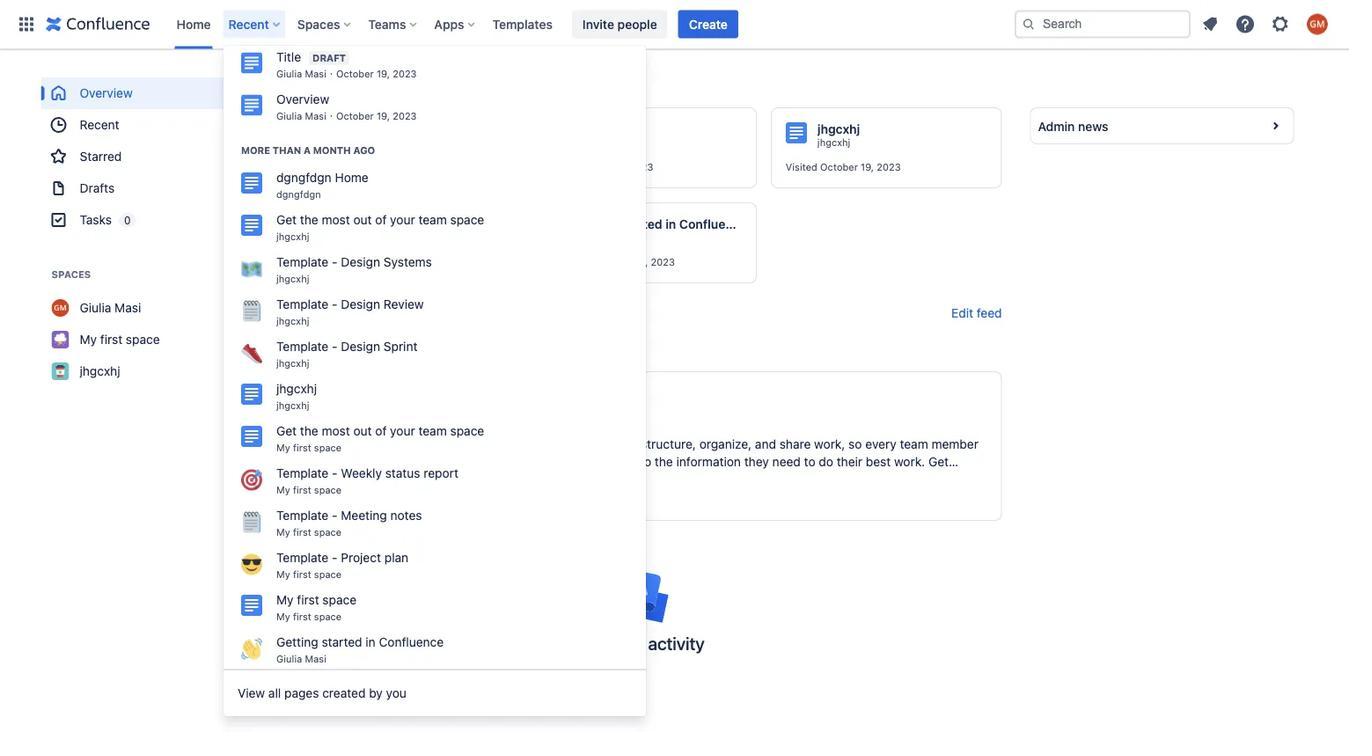 Task type: locate. For each thing, give the bounding box(es) containing it.
get down member at the right bottom
[[929, 455, 949, 469]]

get inside get the most out of your team space my first space
[[276, 424, 297, 439]]

0 vertical spatial ・
[[326, 69, 336, 80]]

editing
[[505, 472, 544, 487]]

overview inside 'group'
[[80, 86, 133, 100]]

do
[[819, 455, 834, 469]]

1 horizontal spatial overview
[[276, 93, 329, 107]]

september down get the most out of your team space jhgcxhj
[[330, 257, 380, 268]]

to up visibility on the bottom
[[397, 437, 408, 452]]

0 horizontal spatial home
[[176, 17, 211, 31]]

share
[[780, 437, 811, 452]]

dgngfdgn home dgngfdgn up "27,"
[[327, 122, 423, 148]]

getting for getting started in confluence
[[572, 217, 616, 231]]

create a space image
[[224, 264, 245, 285]]

0 vertical spatial design
[[341, 255, 380, 270]]

masi inside overview giulia masi ・ october 19, 2023
[[305, 111, 326, 123]]

1 design from the top
[[341, 255, 380, 270]]

1 horizontal spatial by
[[385, 409, 398, 423]]

confluence image
[[46, 14, 150, 35], [46, 14, 150, 35]]

・ inside overview giulia masi ・ october 19, 2023
[[326, 111, 336, 123]]

2023
[[393, 69, 417, 80], [393, 111, 417, 123], [391, 162, 415, 173], [629, 162, 653, 173], [877, 162, 901, 173], [401, 257, 425, 268], [651, 257, 675, 268]]

home inside the home link
[[176, 17, 211, 31]]

in
[[666, 217, 676, 231], [366, 635, 376, 650]]

1 vertical spatial dgngfdgn home dgngfdgn
[[276, 170, 369, 200]]

most inside get the most out of your team space my first space
[[322, 424, 350, 439]]

popular
[[407, 336, 450, 350]]

0 horizontal spatial and
[[341, 490, 362, 504]]

most down owned
[[322, 424, 350, 439]]

design for systems
[[341, 255, 380, 270]]

1 vertical spatial by
[[369, 686, 383, 701]]

0 vertical spatial in
[[666, 217, 676, 231]]

so
[[849, 437, 862, 452]]

started up created
[[322, 635, 362, 650]]

- left meeting
[[332, 508, 338, 523]]

tasks
[[80, 213, 112, 227]]

:notepad_spiral: image
[[241, 301, 262, 322], [241, 512, 262, 534], [241, 512, 262, 534]]

5 template from the top
[[276, 508, 329, 523]]

visited
[[786, 162, 818, 173], [295, 257, 327, 268]]

september down getting started in confluence
[[580, 257, 631, 268]]

:map: image
[[241, 259, 262, 280]]

22, down get the most out of your team space jhgcxhj
[[383, 257, 398, 268]]

0 horizontal spatial in
[[366, 635, 376, 650]]

- inside template - design review jhgcxhj
[[332, 297, 338, 312]]

most up template - design systems
[[322, 213, 350, 227]]

1 horizontal spatial recent
[[228, 17, 269, 31]]

systems
[[384, 255, 432, 270]]

2023 inside overview giulia masi ・ october 19, 2023
[[393, 111, 417, 123]]

confluence for getting started in confluence giulia masi
[[379, 635, 444, 650]]

0 horizontal spatial 22,
[[383, 257, 398, 268]]

jhgcxhj link up visited october 19, 2023
[[818, 136, 851, 149]]

get down created
[[276, 213, 297, 227]]

you left the left
[[368, 79, 391, 92]]

:wave: image
[[241, 639, 262, 660]]

banner
[[0, 0, 1349, 49]]

・ up dgngfdgn link
[[326, 111, 336, 123]]

in up september 22, 2023 on the top of the page
[[666, 217, 676, 231]]

home inside more than a month ago element
[[335, 170, 369, 185]]

0 vertical spatial and
[[755, 437, 776, 452]]

most for get the most out of your team space my first space
[[322, 424, 350, 439]]

recent right the home link
[[228, 17, 269, 31]]

Search field
[[1015, 10, 1191, 38]]

0 horizontal spatial overview
[[80, 86, 133, 100]]

in inside getting started in confluence giulia masi
[[366, 635, 376, 650]]

team
[[419, 213, 447, 227], [419, 424, 447, 439], [609, 437, 638, 452], [900, 437, 928, 452]]

0 vertical spatial visited
[[786, 162, 818, 173]]

of up visited september 22, 2023
[[375, 213, 387, 227]]

out up visited september 22, 2023
[[353, 213, 372, 227]]

most for get the most out of your team space jhgcxhj
[[322, 213, 350, 227]]

overview for overview
[[80, 86, 133, 100]]

1 vertical spatial get
[[276, 424, 297, 439]]

team up into
[[419, 424, 447, 439]]

pages
[[284, 686, 319, 701]]

overview down pick
[[276, 93, 329, 107]]

0 vertical spatial jhgcxhj link
[[818, 136, 851, 149]]

team inside get the most out of your team space my first space
[[419, 424, 447, 439]]

1 horizontal spatial confluence
[[679, 217, 747, 231]]

your up into
[[412, 437, 437, 452]]

my inside get the most out of your team space my first space
[[276, 442, 290, 454]]

2 vertical spatial started
[[322, 635, 362, 650]]

your up systems
[[390, 213, 415, 227]]

their
[[837, 455, 863, 469]]

2 vertical spatial design
[[341, 339, 380, 354]]

・ down draft in the left top of the page
[[326, 69, 336, 80]]

1 - from the top
[[332, 255, 338, 270]]

- inside "template - weekly status report my first space"
[[332, 466, 338, 481]]

1 vertical spatial in
[[366, 635, 376, 650]]

my inside "template - weekly status report my first space"
[[276, 485, 290, 496]]

following
[[309, 336, 363, 350]]

dgngfdgn up 'ago'
[[327, 122, 385, 136]]

:sunglasses: image
[[241, 555, 262, 576]]

template inside "template - weekly status report my first space"
[[276, 466, 329, 481]]

0 vertical spatial get
[[276, 213, 297, 227]]

0 horizontal spatial jhgcxhj link
[[41, 356, 252, 387]]

confluence inside getting started in confluence giulia masi
[[379, 635, 444, 650]]

4 - from the top
[[332, 466, 338, 481]]

jhgcxhj link down "giulia masi" "link"
[[41, 356, 252, 387]]

notification icon image
[[1200, 14, 1221, 35]]

created
[[295, 162, 332, 173]]

drafts link
[[41, 173, 252, 204]]

overview
[[80, 86, 133, 100], [276, 93, 329, 107]]

unstar this space image
[[228, 301, 242, 315]]

1 horizontal spatial spaces
[[297, 17, 340, 31]]

my first space link up visited september 22, 2023
[[327, 231, 392, 244]]

1 vertical spatial confluence
[[379, 635, 444, 650]]

0 vertical spatial by
[[385, 409, 398, 423]]

:athletic_shoe: image
[[241, 343, 262, 365]]

- left the project
[[332, 551, 338, 565]]

- for review
[[332, 297, 338, 312]]

design down visited september 22, 2023
[[341, 297, 380, 312]]

of inside get the most out of your team space my first space
[[375, 424, 387, 439]]

overview inside overview giulia masi ・ october 19, 2023
[[276, 93, 329, 107]]

dgngfdgn down created
[[276, 189, 321, 200]]

1 out from the top
[[353, 213, 372, 227]]

and up the they
[[755, 437, 776, 452]]

- for sprint
[[332, 339, 338, 354]]

template inside template - design review jhgcxhj
[[276, 297, 329, 312]]

template left has
[[276, 466, 329, 481]]

2 vertical spatial get
[[929, 455, 949, 469]]

2 horizontal spatial home
[[388, 122, 423, 136]]

to
[[397, 437, 408, 452], [640, 455, 651, 469], [804, 455, 816, 469], [947, 472, 959, 487]]

2 horizontal spatial spaces
[[508, 437, 550, 452]]

0 vertical spatial out
[[353, 213, 372, 227]]

design down what's
[[341, 339, 380, 354]]

1 september from the left
[[330, 257, 380, 268]]

page:
[[571, 472, 603, 487]]

0 horizontal spatial september
[[330, 257, 380, 268]]

left
[[393, 79, 419, 92]]

teams
[[368, 17, 406, 31]]

2 vertical spatial home
[[335, 170, 369, 185]]

most inside get the most out of your team space jhgcxhj
[[322, 213, 350, 227]]

confluence
[[679, 217, 747, 231], [379, 635, 444, 650]]

4 template from the top
[[276, 466, 329, 481]]

3 design from the top
[[341, 339, 380, 354]]

and up page:
[[573, 455, 594, 469]]

started down has
[[341, 472, 382, 487]]

1 vertical spatial home
[[388, 122, 423, 136]]

view
[[238, 686, 265, 701]]

22,
[[383, 257, 398, 268], [634, 257, 648, 268]]

0 vertical spatial of
[[375, 213, 387, 227]]

0 vertical spatial getting
[[572, 217, 616, 231]]

1 vertical spatial ・
[[326, 111, 336, 123]]

feed
[[977, 306, 1002, 320]]

in up created
[[366, 635, 376, 650]]

1 horizontal spatial and
[[573, 455, 594, 469]]

first inside get the most out of your team space my first space
[[293, 442, 311, 454]]

every
[[865, 437, 897, 452]]

- for status
[[332, 466, 338, 481]]

project
[[341, 551, 381, 565]]

3 - from the top
[[332, 339, 338, 354]]

admin news
[[1038, 119, 1109, 133]]

team up systems
[[419, 213, 447, 227]]

1 vertical spatial getting
[[276, 635, 318, 650]]

out inside get the most out of your team space jhgcxhj
[[353, 213, 372, 227]]

out down owned
[[353, 424, 372, 439]]

0 vertical spatial confluence
[[679, 217, 747, 231]]

spaces up "giulia masi" in the top left of the page
[[51, 269, 91, 280]]

out
[[353, 213, 372, 227], [353, 424, 372, 439]]

get for get the most out of your team space my first space
[[276, 424, 297, 439]]

started inside welcome to your new space! spaces help your team structure, organize, and share work, so every team member has visibility into institutional knowledge and access to the information they need to do their best work. get started with the basics start editing this page: 11 incomplete click the pencil icon ✏️ or e on your keyboard to edit and start typ
[[341, 472, 382, 487]]

dgngfdgn home dgngfdgn
[[327, 122, 423, 148], [276, 170, 369, 200]]

template up the template - project plan
[[276, 508, 329, 523]]

- up template - design review jhgcxhj
[[332, 255, 338, 270]]

1 vertical spatial my first space link
[[41, 324, 252, 356]]

1 vertical spatial of
[[375, 424, 387, 439]]

1 horizontal spatial visited
[[786, 162, 818, 173]]

your right help
[[581, 437, 606, 452]]

owned by
[[341, 409, 402, 423]]

basics
[[434, 472, 470, 487]]

0 vertical spatial dgngfdgn home dgngfdgn
[[327, 122, 423, 148]]

of inside get the most out of your team space jhgcxhj
[[375, 213, 387, 227]]

template right :map: icon
[[276, 255, 329, 270]]

0 vertical spatial my first space link
[[327, 231, 392, 244]]

you right created
[[386, 686, 407, 701]]

2 - from the top
[[332, 297, 338, 312]]

design down get the most out of your team space jhgcxhj
[[341, 255, 380, 270]]

overview up recent link
[[80, 86, 133, 100]]

3 template from the top
[[276, 339, 329, 354]]

edit feed
[[952, 306, 1002, 320]]

by
[[385, 409, 398, 423], [369, 686, 383, 701]]

more than a month ago element
[[224, 166, 646, 669]]

status
[[385, 466, 420, 481]]

5 - from the top
[[332, 508, 338, 523]]

template down discover
[[276, 339, 329, 354]]

first inside "template - weekly status report my first space"
[[293, 485, 311, 496]]

activity
[[648, 633, 705, 654]]

get inside get the most out of your team space jhgcxhj
[[276, 213, 297, 227]]

1 template from the top
[[276, 255, 329, 270]]

people
[[618, 17, 657, 31]]

october 19, 2023
[[573, 162, 653, 173]]

started
[[620, 217, 662, 231], [341, 472, 382, 487], [322, 635, 362, 650]]

visited for jhgcxhj
[[786, 162, 818, 173]]

masi down 0
[[115, 301, 141, 315]]

incomplete
[[621, 472, 684, 487]]

my first space link
[[327, 231, 392, 244], [41, 324, 252, 356]]

start
[[366, 490, 392, 504]]

getting inside getting started in confluence giulia masi
[[276, 635, 318, 650]]

on
[[845, 472, 860, 487]]

0 vertical spatial home
[[176, 17, 211, 31]]

and
[[755, 437, 776, 452], [573, 455, 594, 469], [341, 490, 362, 504]]

edit feed button
[[952, 305, 1002, 322]]

of
[[375, 213, 387, 227], [375, 424, 387, 439]]

2 out from the top
[[353, 424, 372, 439]]

dgngfdgn home dgngfdgn inside more than a month ago element
[[276, 170, 369, 200]]

space
[[450, 213, 484, 227], [375, 217, 411, 231], [365, 232, 392, 243], [126, 332, 160, 347], [450, 424, 484, 439], [314, 442, 342, 454], [314, 485, 342, 496], [314, 527, 342, 538], [314, 569, 342, 581], [323, 593, 357, 608], [314, 611, 342, 623]]

this
[[547, 472, 568, 487]]

apps
[[434, 17, 464, 31]]

0 horizontal spatial getting
[[276, 635, 318, 650]]

✏️
[[804, 472, 817, 487]]

1 horizontal spatial 22,
[[634, 257, 648, 268]]

masi down up
[[305, 111, 326, 123]]

1 horizontal spatial september
[[580, 257, 631, 268]]

2 of from the top
[[375, 424, 387, 439]]

1 vertical spatial jhgcxhj link
[[41, 356, 252, 387]]

- for notes
[[332, 508, 338, 523]]

spaces up draft in the left top of the page
[[297, 17, 340, 31]]

ago
[[353, 145, 375, 157]]

teams button
[[363, 10, 424, 38]]

1 vertical spatial design
[[341, 297, 380, 312]]

masi up view all pages created by you
[[305, 654, 326, 665]]

0 horizontal spatial my first space link
[[41, 324, 252, 356]]

of down the owned by
[[375, 424, 387, 439]]

by up get the most out of your team space my first space
[[385, 409, 398, 423]]

1 of from the top
[[375, 213, 387, 227]]

0 horizontal spatial recent
[[80, 118, 119, 132]]

home down 'ago'
[[335, 170, 369, 185]]

started inside getting started in confluence giulia masi
[[322, 635, 362, 650]]

started for getting started in confluence giulia masi
[[322, 635, 362, 650]]

home down the left
[[388, 122, 423, 136]]

template - meeting notes
[[276, 508, 422, 523]]

:dart: image
[[241, 470, 262, 491], [241, 470, 262, 491]]

6 - from the top
[[332, 551, 338, 565]]

0 vertical spatial most
[[322, 213, 350, 227]]

1 horizontal spatial home
[[335, 170, 369, 185]]

1 vertical spatial out
[[353, 424, 372, 439]]

recent link
[[41, 109, 252, 141]]

1 most from the top
[[322, 213, 350, 227]]

your
[[390, 213, 415, 227], [390, 424, 415, 439], [412, 437, 437, 452], [581, 437, 606, 452], [863, 472, 888, 487]]

start
[[474, 472, 501, 487]]

1 horizontal spatial in
[[666, 217, 676, 231]]

recent up starred
[[80, 118, 119, 132]]

1 vertical spatial you
[[386, 686, 407, 701]]

my first space link down "giulia masi" in the top left of the page
[[41, 324, 252, 356]]

dgngfdgn home dgngfdgn down month
[[276, 170, 369, 200]]

2 vertical spatial spaces
[[508, 437, 550, 452]]

jhgcxhj inside 'link'
[[80, 364, 120, 378]]

visited october 19, 2023
[[786, 162, 901, 173]]

0 vertical spatial started
[[620, 217, 662, 231]]

1 vertical spatial and
[[573, 455, 594, 469]]

- down template - design review jhgcxhj
[[332, 339, 338, 354]]

following button
[[280, 329, 371, 357]]

the down jhgcxhj jhgcxhj
[[300, 424, 318, 439]]

getting up september 22, 2023 on the top of the page
[[572, 217, 616, 231]]

invite people
[[583, 17, 657, 31]]

template for template - design sprint
[[276, 339, 329, 354]]

overview for overview giulia masi ・ october 19, 2023
[[276, 93, 329, 107]]

giulia masi
[[80, 301, 141, 315]]

:sunglasses: image
[[241, 555, 262, 576]]

work.
[[894, 455, 925, 469]]

recent
[[228, 17, 269, 31], [80, 118, 119, 132]]

2 vertical spatial and
[[341, 490, 362, 504]]

template up following button
[[276, 297, 329, 312]]

0 horizontal spatial spaces
[[51, 269, 91, 280]]

0 horizontal spatial by
[[369, 686, 383, 701]]

getting right :wave: icon
[[276, 635, 318, 650]]

out inside get the most out of your team space my first space
[[353, 424, 372, 439]]

1 horizontal spatial getting
[[572, 217, 616, 231]]

- for plan
[[332, 551, 338, 565]]

spaces up knowledge
[[508, 437, 550, 452]]

0 vertical spatial spaces
[[297, 17, 340, 31]]

your profile and preferences image
[[1307, 14, 1328, 35]]

2 design from the top
[[341, 297, 380, 312]]

- left what's
[[332, 297, 338, 312]]

template for template - design review jhgcxhj
[[276, 297, 329, 312]]

by right created
[[369, 686, 383, 701]]

to left edit
[[947, 472, 959, 487]]

1 vertical spatial visited
[[295, 257, 327, 268]]

the down 'information'
[[718, 472, 736, 487]]

out for get the most out of your team space my first space
[[353, 424, 372, 439]]

- left has
[[332, 466, 338, 481]]

2 most from the top
[[322, 424, 350, 439]]

you
[[368, 79, 391, 92], [386, 686, 407, 701]]

2 ・ from the top
[[326, 111, 336, 123]]

get down jhgcxhj jhgcxhj
[[276, 424, 297, 439]]

help icon image
[[1235, 14, 1256, 35]]

1 vertical spatial most
[[322, 424, 350, 439]]

giulia inside "link"
[[80, 301, 111, 315]]

0 horizontal spatial confluence
[[379, 635, 444, 650]]

structure,
[[641, 437, 696, 452]]

most
[[322, 213, 350, 227], [322, 424, 350, 439]]

your up visibility on the bottom
[[390, 424, 415, 439]]

jhgcxhj link
[[818, 136, 851, 149], [41, 356, 252, 387]]

giulia inside getting started in confluence giulia masi
[[276, 654, 302, 665]]

design
[[341, 255, 380, 270], [341, 297, 380, 312], [341, 339, 380, 354]]

knowledge
[[508, 455, 569, 469]]

home left recent popup button
[[176, 17, 211, 31]]

template right :sunglasses: icon
[[276, 551, 329, 565]]

0 vertical spatial recent
[[228, 17, 269, 31]]

- for systems
[[332, 255, 338, 270]]

6 template from the top
[[276, 551, 329, 565]]

:notepad_spiral: image
[[241, 301, 262, 322]]

giulia masi link
[[41, 292, 252, 324]]

1 vertical spatial started
[[341, 472, 382, 487]]

:map: image
[[241, 259, 262, 280]]

and up 'template - meeting notes'
[[341, 490, 362, 504]]

22, down getting started in confluence
[[634, 257, 648, 268]]

search image
[[1022, 17, 1036, 31]]

1 horizontal spatial my first space link
[[327, 231, 392, 244]]

team up access
[[609, 437, 638, 452]]

unstar this space image
[[228, 333, 242, 347]]

template for template - project plan
[[276, 551, 329, 565]]

design inside template - design review jhgcxhj
[[341, 297, 380, 312]]

the down created
[[300, 213, 318, 227]]

2 template from the top
[[276, 297, 329, 312]]

template for template - weekly status report my first space
[[276, 466, 329, 481]]

the inside get the most out of your team space jhgcxhj
[[300, 213, 318, 227]]

0 horizontal spatial visited
[[295, 257, 327, 268]]

started up september 22, 2023 on the top of the page
[[620, 217, 662, 231]]

started for getting started in confluence
[[620, 217, 662, 231]]

group
[[41, 77, 252, 236]]

1 vertical spatial recent
[[80, 118, 119, 132]]

welcome to your new space! spaces help your team structure, organize, and share work, so every team member has visibility into institutional knowledge and access to the information they need to do their best work. get started with the basics start editing this page: 11 incomplete click the pencil icon ✏️ or e on your keyboard to edit and start typ
[[341, 437, 984, 504]]

masi down draft in the left top of the page
[[305, 69, 326, 80]]



Task type: vqa. For each thing, say whether or not it's contained in the screenshot.
the bottommost In
yes



Task type: describe. For each thing, give the bounding box(es) containing it.
template for template - design systems
[[276, 255, 329, 270]]

dgngfdgn up created october 27, 2023
[[327, 137, 372, 148]]

keyboard
[[891, 472, 944, 487]]

get the most out of your team space jhgcxhj
[[276, 213, 484, 243]]

space!
[[467, 437, 505, 452]]

team inside get the most out of your team space jhgcxhj
[[419, 213, 447, 227]]

sprint
[[384, 339, 418, 354]]

design for review
[[341, 297, 380, 312]]

september 22, 2023
[[580, 257, 675, 268]]

:notepad_spiral: image for my first space
[[241, 512, 262, 534]]

they
[[744, 455, 769, 469]]

the inside get the most out of your team space my first space
[[300, 424, 318, 439]]

confluence for getting started in confluence
[[679, 217, 747, 231]]

e
[[835, 472, 842, 487]]

click
[[687, 472, 715, 487]]

template - design systems
[[276, 255, 432, 270]]

1 ・ from the top
[[326, 69, 336, 80]]

jhgcxhj inside jhgcxhj jhgcxhj
[[276, 400, 309, 412]]

templates
[[493, 17, 553, 31]]

recent inside popup button
[[228, 17, 269, 31]]

1 horizontal spatial jhgcxhj link
[[818, 136, 851, 149]]

create link
[[678, 10, 738, 38]]

access
[[597, 455, 637, 469]]

or
[[820, 472, 832, 487]]

jhgcxhj inside get the most out of your team space jhgcxhj
[[276, 231, 309, 243]]

information
[[676, 455, 741, 469]]

where
[[326, 79, 365, 92]]

institutional
[[438, 455, 504, 469]]

into
[[414, 455, 435, 469]]

0
[[124, 214, 131, 226]]

spaces inside popup button
[[297, 17, 340, 31]]

with
[[385, 472, 409, 487]]

pick up where you left off
[[280, 79, 443, 92]]

more than a month ago
[[241, 145, 375, 157]]

jhgcxhj inside template - design review jhgcxhj
[[276, 316, 309, 327]]

your down best
[[863, 472, 888, 487]]

template - weekly status report my first space
[[276, 466, 459, 496]]

invite
[[583, 17, 614, 31]]

settings icon image
[[1270, 14, 1291, 35]]

spaces inside welcome to your new space! spaces help your team structure, organize, and share work, so every team member has visibility into institutional knowledge and access to the information they need to do their best work. get started with the basics start editing this page: 11 incomplete click the pencil icon ✏️ or e on your keyboard to edit and start typ
[[508, 437, 550, 452]]

pick
[[280, 79, 306, 92]]

19, inside overview giulia masi ・ october 19, 2023
[[377, 111, 390, 123]]

more
[[241, 145, 270, 157]]

owned
[[341, 409, 381, 423]]

2 september from the left
[[580, 257, 631, 268]]

best
[[866, 455, 891, 469]]

off
[[422, 79, 443, 92]]

overview link
[[41, 77, 252, 109]]

your inside get the most out of your team space my first space
[[390, 424, 415, 439]]

2 22, from the left
[[634, 257, 648, 268]]

0 vertical spatial you
[[368, 79, 391, 92]]

template for template - meeting notes
[[276, 508, 329, 523]]

notes
[[390, 508, 422, 523]]

work,
[[814, 437, 845, 452]]

popular button
[[378, 329, 458, 357]]

welcome
[[341, 437, 394, 452]]

view all pages created by you link
[[224, 676, 646, 711]]

review
[[384, 297, 424, 312]]

has
[[341, 455, 361, 469]]

no more activity
[[578, 633, 705, 654]]

out for get the most out of your team space jhgcxhj
[[353, 213, 372, 227]]

meeting
[[341, 508, 387, 523]]

templates link
[[487, 10, 558, 38]]

to left the do
[[804, 455, 816, 469]]

of for get the most out of your team space my first space
[[375, 424, 387, 439]]

happening
[[383, 307, 447, 320]]

appswitcher icon image
[[16, 14, 37, 35]]

to up incomplete
[[640, 455, 651, 469]]

the down structure,
[[655, 455, 673, 469]]

of for get the most out of your team space jhgcxhj
[[375, 213, 387, 227]]

created
[[322, 686, 366, 701]]

october inside overview giulia masi ・ october 19, 2023
[[336, 111, 374, 123]]

your inside get the most out of your team space jhgcxhj
[[390, 213, 415, 227]]

visited for my first space
[[295, 257, 327, 268]]

the down into
[[412, 472, 430, 487]]

getting for getting started in confluence giulia masi
[[276, 635, 318, 650]]

up
[[308, 79, 323, 92]]

view all pages created by you
[[238, 686, 407, 701]]

banner containing home
[[0, 0, 1349, 49]]

recent inside 'group'
[[80, 118, 119, 132]]

get inside welcome to your new space! spaces help your team structure, organize, and share work, so every team member has visibility into institutional knowledge and access to the information they need to do their best work. get started with the basics start editing this page: 11 incomplete click the pencil icon ✏️ or e on your keyboard to edit and start typ
[[929, 455, 949, 469]]

design for sprint
[[341, 339, 380, 354]]

1 vertical spatial spaces
[[51, 269, 91, 280]]

discover what's happening
[[280, 307, 447, 320]]

:athletic_shoe: image
[[241, 343, 262, 365]]

pencil
[[740, 472, 774, 487]]

27,
[[375, 162, 389, 173]]

admin news button
[[1031, 108, 1293, 143]]

apps button
[[429, 10, 482, 38]]

get for get the most out of your team space jhgcxhj
[[276, 213, 297, 227]]

team up "work."
[[900, 437, 928, 452]]

in for getting started in confluence giulia masi
[[366, 635, 376, 650]]

spaces button
[[292, 10, 358, 38]]

:notepad_spiral: image for jhgcxhj
[[241, 301, 262, 322]]

admin
[[1038, 119, 1075, 133]]

plan
[[384, 551, 409, 565]]

global element
[[11, 0, 1011, 49]]

masi inside getting started in confluence giulia masi
[[305, 654, 326, 665]]

group containing overview
[[41, 77, 252, 236]]

space inside "template - weekly status report my first space"
[[314, 485, 342, 496]]

:wave: image
[[241, 639, 262, 660]]

template - design sprint
[[276, 339, 418, 354]]

giulia inside overview giulia masi ・ october 19, 2023
[[276, 111, 302, 123]]

in for getting started in confluence
[[666, 217, 676, 231]]

draft
[[313, 53, 346, 64]]

need
[[773, 455, 801, 469]]

edit
[[952, 306, 973, 320]]

than
[[273, 145, 301, 157]]

recent button
[[223, 10, 287, 38]]

created october 27, 2023
[[295, 162, 415, 173]]

starred link
[[41, 141, 252, 173]]

what's
[[338, 307, 381, 320]]

2 horizontal spatial and
[[755, 437, 776, 452]]

home link
[[171, 10, 216, 38]]

1 22, from the left
[[383, 257, 398, 268]]

icon
[[777, 472, 801, 487]]

space inside get the most out of your team space jhgcxhj
[[450, 213, 484, 227]]

report
[[424, 466, 459, 481]]

new
[[440, 437, 463, 452]]

member
[[932, 437, 979, 452]]

masi inside "link"
[[115, 301, 141, 315]]

month
[[313, 145, 351, 157]]

organize,
[[699, 437, 752, 452]]

getting started in confluence
[[572, 217, 747, 231]]

dgngfdgn down a
[[276, 170, 332, 185]]

all
[[268, 686, 281, 701]]



